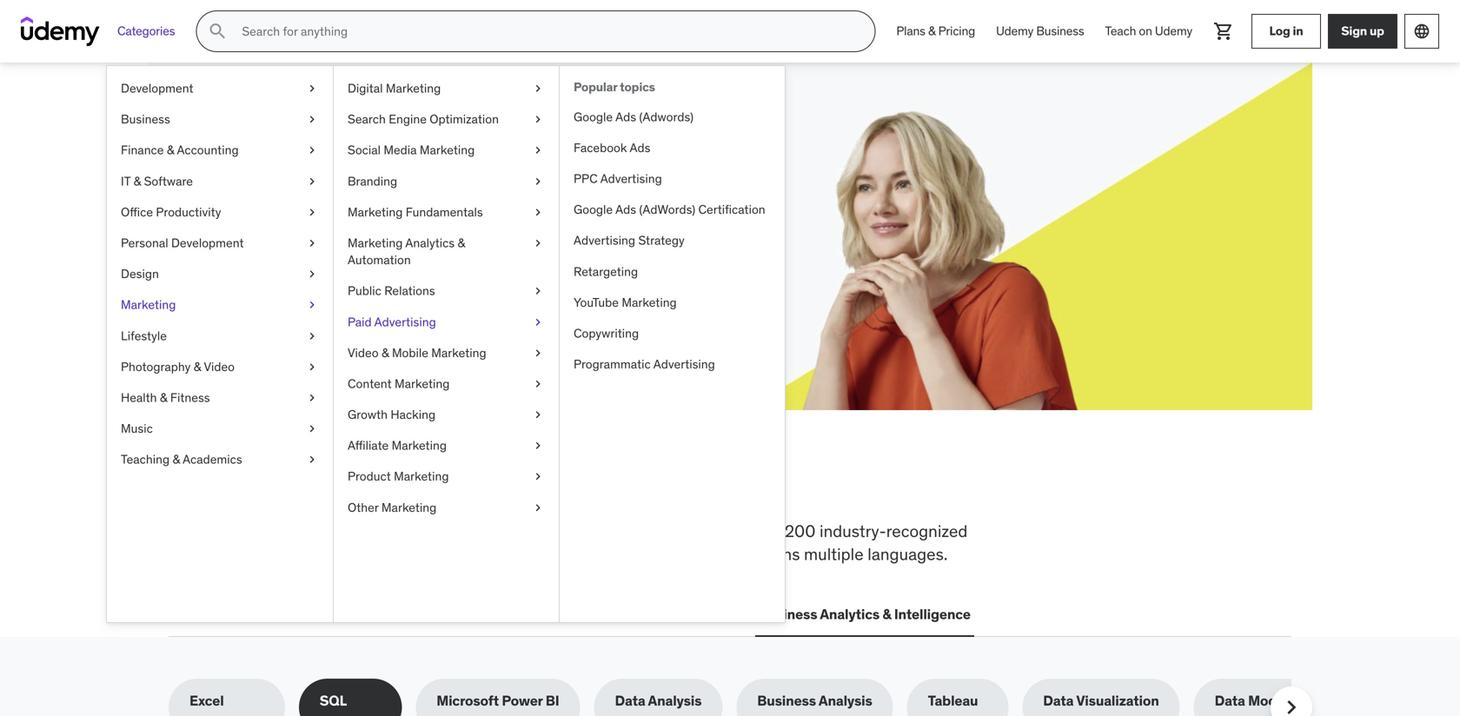 Task type: locate. For each thing, give the bounding box(es) containing it.
in
[[1293, 23, 1304, 39], [547, 463, 581, 509]]

analytics down "multiple"
[[820, 606, 880, 623]]

analytics inside marketing analytics & automation
[[405, 235, 455, 251]]

sign up link
[[1328, 14, 1398, 49]]

data
[[529, 606, 559, 623], [615, 692, 645, 710], [1043, 692, 1074, 710], [1215, 692, 1245, 710]]

1 vertical spatial development
[[171, 235, 244, 251]]

ppc advertising
[[574, 171, 662, 186]]

social
[[348, 142, 381, 158]]

to
[[413, 521, 428, 542]]

advertising inside "link"
[[374, 314, 436, 330]]

in up including
[[547, 463, 581, 509]]

photography & video link
[[107, 351, 333, 382]]

advertising for programmatic advertising
[[653, 356, 715, 372]]

200
[[785, 521, 816, 542]]

choose a language image
[[1413, 23, 1431, 40]]

2 udemy from the left
[[1155, 23, 1193, 39]]

2 vertical spatial development
[[205, 606, 291, 623]]

1 google from the top
[[574, 109, 613, 125]]

certification
[[698, 202, 766, 217]]

xsmall image inside video & mobile marketing "link"
[[531, 345, 545, 362]]

xsmall image inside music "link"
[[305, 420, 319, 437]]

science
[[562, 606, 614, 623]]

xsmall image inside product marketing link
[[531, 468, 545, 485]]

data left science on the bottom
[[529, 606, 559, 623]]

xsmall image inside marketing analytics & automation "link"
[[531, 235, 545, 252]]

xsmall image inside affiliate marketing link
[[531, 437, 545, 454]]

marketing down hacking
[[392, 438, 447, 453]]

video inside video & mobile marketing "link"
[[348, 345, 379, 361]]

shopping cart with 0 items image
[[1214, 21, 1234, 42]]

communication
[[635, 606, 738, 623]]

& up "fitness"
[[194, 359, 201, 375]]

xsmall image inside other marketing link
[[531, 499, 545, 516]]

& right plans
[[928, 23, 936, 39]]

digital marketing
[[348, 80, 441, 96]]

udemy business link
[[986, 10, 1095, 52]]

content marketing link
[[334, 369, 559, 399]]

xsmall image
[[305, 80, 319, 97], [531, 80, 545, 97], [531, 111, 545, 128], [305, 142, 319, 159], [305, 173, 319, 190], [531, 283, 545, 300], [531, 314, 545, 331], [531, 345, 545, 362], [305, 358, 319, 375], [305, 420, 319, 437], [531, 437, 545, 454], [305, 451, 319, 468], [531, 468, 545, 485], [531, 499, 545, 516]]

sql
[[320, 692, 347, 710]]

future
[[428, 138, 513, 174]]

sign up
[[1342, 23, 1385, 39]]

ads up advertising strategy
[[616, 202, 636, 217]]

youtube
[[574, 295, 619, 310]]

hacking
[[391, 407, 436, 423]]

video inside "photography & video" link
[[204, 359, 235, 375]]

xsmall image for teaching & academics
[[305, 451, 319, 468]]

2 google from the top
[[574, 202, 613, 217]]

1 vertical spatial it
[[312, 606, 324, 623]]

xsmall image for digital marketing
[[531, 80, 545, 97]]

paid
[[348, 314, 372, 330]]

& left intelligence
[[883, 606, 891, 623]]

it up the office
[[121, 173, 131, 189]]

advertising down relations
[[374, 314, 436, 330]]

xsmall image for photography & video
[[305, 358, 319, 375]]

business analytics & intelligence
[[759, 606, 971, 623]]

1 horizontal spatial for
[[725, 521, 745, 542]]

& inside button
[[883, 606, 891, 623]]

xsmall image inside personal development link
[[305, 235, 319, 252]]

marketing down the paid advertising "link"
[[431, 345, 486, 361]]

google down popular
[[574, 109, 613, 125]]

xsmall image inside marketing fundamentals link
[[531, 204, 545, 221]]

xsmall image for marketing fundamentals
[[531, 204, 545, 221]]

your
[[360, 138, 423, 174], [281, 181, 308, 199]]

marketing
[[386, 80, 441, 96], [420, 142, 475, 158], [348, 204, 403, 220], [348, 235, 403, 251], [622, 295, 677, 310], [121, 297, 176, 313], [431, 345, 486, 361], [395, 376, 450, 392], [392, 438, 447, 453], [394, 469, 449, 484], [382, 500, 437, 515]]

our
[[273, 544, 297, 565]]

xsmall image inside marketing link
[[305, 297, 319, 314]]

1 horizontal spatial analytics
[[820, 606, 880, 623]]

office productivity link
[[107, 197, 333, 228]]

marketing analytics & automation link
[[334, 228, 559, 276]]

xsmall image for design
[[305, 266, 319, 283]]

xsmall image inside growth hacking link
[[531, 406, 545, 423]]

finance
[[121, 142, 164, 158]]

xsmall image for growth hacking
[[531, 406, 545, 423]]

1 vertical spatial ads
[[630, 140, 651, 156]]

business for business analysis
[[757, 692, 816, 710]]

teach
[[1105, 23, 1136, 39]]

marketing down retargeting link
[[622, 295, 677, 310]]

xsmall image inside it & software link
[[305, 173, 319, 190]]

& down marketing fundamentals link
[[458, 235, 465, 251]]

catalog
[[301, 544, 355, 565]]

xsmall image for paid advertising
[[531, 314, 545, 331]]

over
[[749, 521, 781, 542]]

youtube marketing link
[[560, 287, 785, 318]]

xsmall image inside business link
[[305, 111, 319, 128]]

plans & pricing
[[897, 23, 975, 39]]

log
[[1270, 23, 1291, 39]]

it inside it certifications button
[[312, 606, 324, 623]]

udemy business
[[996, 23, 1084, 39]]

analytics for marketing
[[405, 235, 455, 251]]

skills for your future expand your potential with a course. starting at just $12.99 through dec 15.
[[231, 138, 551, 219]]

optimization
[[430, 111, 499, 127]]

& for video
[[194, 359, 201, 375]]

xsmall image for health & fitness
[[305, 389, 319, 406]]

it left certifications
[[312, 606, 324, 623]]

advertising up retargeting
[[574, 233, 636, 248]]

at
[[512, 181, 525, 199]]

marketing fundamentals link
[[334, 197, 559, 228]]

content
[[664, 521, 721, 542]]

advertising down facebook ads
[[600, 171, 662, 186]]

for up and at bottom
[[725, 521, 745, 542]]

1 vertical spatial analytics
[[820, 606, 880, 623]]

on
[[1139, 23, 1152, 39]]

1 horizontal spatial in
[[1293, 23, 1304, 39]]

with
[[370, 181, 396, 199]]

public
[[348, 283, 381, 299]]

copywriting link
[[560, 318, 785, 349]]

it for it & software
[[121, 173, 131, 189]]

in right log
[[1293, 23, 1304, 39]]

skills up supports
[[372, 521, 409, 542]]

& right finance
[[167, 142, 174, 158]]

xsmall image for music
[[305, 420, 319, 437]]

xsmall image for branding
[[531, 173, 545, 190]]

google ads (adwords) certification
[[574, 202, 766, 217]]

marketing up engine
[[386, 80, 441, 96]]

udemy right on
[[1155, 23, 1193, 39]]

xsmall image for finance & accounting
[[305, 142, 319, 159]]

pricing
[[938, 23, 975, 39]]

0 horizontal spatial in
[[547, 463, 581, 509]]

development down office productivity link at the left of the page
[[171, 235, 244, 251]]

certifications,
[[169, 544, 269, 565]]

1 vertical spatial google
[[574, 202, 613, 217]]

ads inside google ads (adwords) certification link
[[616, 202, 636, 217]]

development down the categories dropdown button
[[121, 80, 193, 96]]

marketing up automation
[[348, 235, 403, 251]]

1 horizontal spatial analysis
[[819, 692, 872, 710]]

xsmall image for lifestyle
[[305, 328, 319, 345]]

plans & pricing link
[[886, 10, 986, 52]]

productivity
[[156, 204, 221, 220]]

0 vertical spatial for
[[314, 138, 355, 174]]

it & software link
[[107, 166, 333, 197]]

design
[[121, 266, 159, 282]]

critical
[[239, 521, 288, 542]]

0 vertical spatial it
[[121, 173, 131, 189]]

data left "visualization"
[[1043, 692, 1074, 710]]

video
[[348, 345, 379, 361], [204, 359, 235, 375]]

0 horizontal spatial it
[[121, 173, 131, 189]]

for inside skills for your future expand your potential with a course. starting at just $12.99 through dec 15.
[[314, 138, 355, 174]]

xsmall image for it & software
[[305, 173, 319, 190]]

analytics for business
[[820, 606, 880, 623]]

& inside "link"
[[382, 345, 389, 361]]

all
[[169, 463, 220, 509]]

development right web on the bottom of the page
[[205, 606, 291, 623]]

product marketing link
[[334, 461, 559, 492]]

xsmall image for content marketing
[[531, 375, 545, 393]]

& for software
[[134, 173, 141, 189]]

and
[[725, 544, 753, 565]]

analytics inside button
[[820, 606, 880, 623]]

xsmall image inside "photography & video" link
[[305, 358, 319, 375]]

video down "lifestyle" link
[[204, 359, 235, 375]]

xsmall image inside branding link
[[531, 173, 545, 190]]

& left mobile
[[382, 345, 389, 361]]

xsmall image inside finance & accounting link
[[305, 142, 319, 159]]

0 horizontal spatial analytics
[[405, 235, 455, 251]]

xsmall image for public relations
[[531, 283, 545, 300]]

google
[[574, 109, 613, 125], [574, 202, 613, 217]]

1 udemy from the left
[[996, 23, 1034, 39]]

xsmall image inside the digital marketing link
[[531, 80, 545, 97]]

web
[[172, 606, 202, 623]]

retargeting
[[574, 264, 638, 279]]

it certifications button
[[309, 594, 419, 636]]

xsmall image for business
[[305, 111, 319, 128]]

it certifications
[[312, 606, 415, 623]]

0 horizontal spatial analysis
[[648, 692, 702, 710]]

udemy image
[[21, 17, 100, 46]]

paid advertising
[[348, 314, 436, 330]]

xsmall image inside public relations "link"
[[531, 283, 545, 300]]

prep
[[626, 521, 660, 542]]

skills inside covering critical workplace skills to technical topics, including prep content for over 200 industry-recognized certifications, our catalog supports well-rounded professional development and spans multiple languages.
[[372, 521, 409, 542]]

& up the office
[[134, 173, 141, 189]]

xsmall image
[[305, 111, 319, 128], [531, 142, 545, 159], [531, 173, 545, 190], [305, 204, 319, 221], [531, 204, 545, 221], [305, 235, 319, 252], [531, 235, 545, 252], [305, 266, 319, 283], [305, 297, 319, 314], [305, 328, 319, 345], [531, 375, 545, 393], [305, 389, 319, 406], [531, 406, 545, 423]]

you
[[388, 463, 451, 509]]

xsmall image inside teaching & academics link
[[305, 451, 319, 468]]

marketing inside marketing analytics & automation
[[348, 235, 403, 251]]

& right teaching
[[173, 452, 180, 467]]

0 vertical spatial skills
[[288, 463, 382, 509]]

0 horizontal spatial video
[[204, 359, 235, 375]]

supports
[[359, 544, 425, 565]]

xsmall image inside "content marketing" link
[[531, 375, 545, 393]]

xsmall image inside social media marketing link
[[531, 142, 545, 159]]

google down ppc
[[574, 202, 613, 217]]

& right the health
[[160, 390, 167, 405]]

skills up workplace
[[288, 463, 382, 509]]

xsmall image inside development link
[[305, 80, 319, 97]]

office
[[121, 204, 153, 220]]

web development
[[172, 606, 291, 623]]

0 horizontal spatial your
[[281, 181, 308, 199]]

udemy right 'pricing'
[[996, 23, 1034, 39]]

next image
[[1278, 694, 1306, 716]]

advertising down copywriting link
[[653, 356, 715, 372]]

digital
[[348, 80, 383, 96]]

programmatic advertising
[[574, 356, 715, 372]]

marketing down search engine optimization link
[[420, 142, 475, 158]]

& inside marketing analytics & automation
[[458, 235, 465, 251]]

xsmall image inside design link
[[305, 266, 319, 283]]

0 horizontal spatial for
[[314, 138, 355, 174]]

&
[[928, 23, 936, 39], [167, 142, 174, 158], [134, 173, 141, 189], [458, 235, 465, 251], [382, 345, 389, 361], [194, 359, 201, 375], [160, 390, 167, 405], [173, 452, 180, 467], [883, 606, 891, 623]]

xsmall image inside search engine optimization link
[[531, 111, 545, 128]]

0 horizontal spatial udemy
[[996, 23, 1034, 39]]

0 vertical spatial in
[[1293, 23, 1304, 39]]

data science
[[529, 606, 614, 623]]

1 analysis from the left
[[648, 692, 702, 710]]

2 vertical spatial ads
[[616, 202, 636, 217]]

data inside button
[[529, 606, 559, 623]]

xsmall image for office productivity
[[305, 204, 319, 221]]

ads down popular topics
[[616, 109, 636, 125]]

google for google ads (adwords)
[[574, 109, 613, 125]]

ads for (adwords)
[[616, 109, 636, 125]]

1 vertical spatial for
[[725, 521, 745, 542]]

xsmall image inside "lifestyle" link
[[305, 328, 319, 345]]

ads down google ads (adwords)
[[630, 140, 651, 156]]

marketing down video & mobile marketing
[[395, 376, 450, 392]]

2 analysis from the left
[[819, 692, 872, 710]]

1 vertical spatial in
[[547, 463, 581, 509]]

1 vertical spatial skills
[[372, 521, 409, 542]]

1 horizontal spatial video
[[348, 345, 379, 361]]

skills
[[231, 138, 309, 174]]

communication button
[[631, 594, 741, 636]]

1 vertical spatial your
[[281, 181, 308, 199]]

it inside it & software link
[[121, 173, 131, 189]]

1 horizontal spatial udemy
[[1155, 23, 1193, 39]]

video down paid
[[348, 345, 379, 361]]

teaching
[[121, 452, 170, 467]]

data left 'modeling'
[[1215, 692, 1245, 710]]

xsmall image inside health & fitness link
[[305, 389, 319, 406]]

0 vertical spatial ads
[[616, 109, 636, 125]]

digital marketing link
[[334, 73, 559, 104]]

mobile
[[392, 345, 428, 361]]

for up "potential"
[[314, 138, 355, 174]]

xsmall image inside office productivity link
[[305, 204, 319, 221]]

ppc
[[574, 171, 598, 186]]

0 vertical spatial analytics
[[405, 235, 455, 251]]

analytics down fundamentals
[[405, 235, 455, 251]]

marketing up the lifestyle at the left of page
[[121, 297, 176, 313]]

0 vertical spatial your
[[360, 138, 423, 174]]

0 vertical spatial google
[[574, 109, 613, 125]]

xsmall image for affiliate marketing
[[531, 437, 545, 454]]

business inside 'topic filters' element
[[757, 692, 816, 710]]

business inside button
[[759, 606, 817, 623]]

leadership
[[436, 606, 508, 623]]

affiliate marketing
[[348, 438, 447, 453]]

data right bi
[[615, 692, 645, 710]]

ads inside google ads (adwords) link
[[616, 109, 636, 125]]

business for business
[[121, 111, 170, 127]]

xsmall image inside the paid advertising "link"
[[531, 314, 545, 331]]

need
[[457, 463, 541, 509]]

1 horizontal spatial it
[[312, 606, 324, 623]]

development inside "button"
[[205, 606, 291, 623]]



Task type: describe. For each thing, give the bounding box(es) containing it.
advertising for ppc advertising
[[600, 171, 662, 186]]

categories
[[117, 23, 175, 39]]

for inside covering critical workplace skills to technical topics, including prep content for over 200 industry-recognized certifications, our catalog supports well-rounded professional development and spans multiple languages.
[[725, 521, 745, 542]]

automation
[[348, 252, 411, 268]]

starting
[[459, 181, 509, 199]]

it & software
[[121, 173, 193, 189]]

branding
[[348, 173, 397, 189]]

teach on udemy link
[[1095, 10, 1203, 52]]

health & fitness link
[[107, 382, 333, 413]]

& for accounting
[[167, 142, 174, 158]]

analysis for data analysis
[[648, 692, 702, 710]]

it for it certifications
[[312, 606, 324, 623]]

expand
[[231, 181, 278, 199]]

social media marketing
[[348, 142, 475, 158]]

bi
[[546, 692, 559, 710]]

marketing analytics & automation
[[348, 235, 465, 268]]

business link
[[107, 104, 333, 135]]

through
[[277, 201, 326, 219]]

branding link
[[334, 166, 559, 197]]

xsmall image for video & mobile marketing
[[531, 345, 545, 362]]

ads inside facebook ads link
[[630, 140, 651, 156]]

topic filters element
[[169, 679, 1330, 716]]

finance & accounting
[[121, 142, 239, 158]]

fitness
[[170, 390, 210, 405]]

design link
[[107, 259, 333, 290]]

accounting
[[177, 142, 239, 158]]

submit search image
[[207, 21, 228, 42]]

marketing inside "link"
[[431, 345, 486, 361]]

& for fitness
[[160, 390, 167, 405]]

video & mobile marketing
[[348, 345, 486, 361]]

up
[[1370, 23, 1385, 39]]

youtube marketing
[[574, 295, 677, 310]]

covering
[[169, 521, 235, 542]]

product
[[348, 469, 391, 484]]

data for data analysis
[[615, 692, 645, 710]]

video & mobile marketing link
[[334, 338, 559, 369]]

development link
[[107, 73, 333, 104]]

development for web
[[205, 606, 291, 623]]

health & fitness
[[121, 390, 210, 405]]

0 vertical spatial development
[[121, 80, 193, 96]]

paid advertising element
[[559, 66, 785, 622]]

(adwords)
[[639, 202, 696, 217]]

well-
[[429, 544, 465, 565]]

microsoft power bi
[[437, 692, 559, 710]]

personal
[[121, 235, 168, 251]]

advertising for paid advertising
[[374, 314, 436, 330]]

& for pricing
[[928, 23, 936, 39]]

ppc advertising link
[[560, 163, 785, 194]]

covering critical workplace skills to technical topics, including prep content for over 200 industry-recognized certifications, our catalog supports well-rounded professional development and spans multiple languages.
[[169, 521, 968, 565]]

other marketing link
[[334, 492, 559, 523]]

programmatic
[[574, 356, 651, 372]]

other marketing
[[348, 500, 437, 515]]

excel
[[190, 692, 224, 710]]

microsoft
[[437, 692, 499, 710]]

google ads (adwords)
[[574, 109, 694, 125]]

leadership button
[[432, 594, 511, 636]]

fundamentals
[[406, 204, 483, 220]]

health
[[121, 390, 157, 405]]

the
[[226, 463, 282, 509]]

xsmall image for development
[[305, 80, 319, 97]]

public relations
[[348, 283, 435, 299]]

xsmall image for other marketing
[[531, 499, 545, 516]]

facebook ads
[[574, 140, 651, 156]]

data for data visualization
[[1043, 692, 1074, 710]]

personal development link
[[107, 228, 333, 259]]

data for data modeling
[[1215, 692, 1245, 710]]

data for data science
[[529, 606, 559, 623]]

marketing inside "link"
[[622, 295, 677, 310]]

log in
[[1270, 23, 1304, 39]]

Search for anything text field
[[238, 17, 854, 46]]

& for academics
[[173, 452, 180, 467]]

1 horizontal spatial your
[[360, 138, 423, 174]]

teach on udemy
[[1105, 23, 1193, 39]]

15.
[[357, 201, 374, 219]]

strategy
[[638, 233, 685, 248]]

business for business analytics & intelligence
[[759, 606, 817, 623]]

xsmall image for search engine optimization
[[531, 111, 545, 128]]

software
[[144, 173, 193, 189]]

lifestyle
[[121, 328, 167, 344]]

xsmall image for marketing analytics & automation
[[531, 235, 545, 252]]

google ads (adwords) certification link
[[560, 194, 785, 225]]

google for google ads (adwords) certification
[[574, 202, 613, 217]]

rounded
[[465, 544, 526, 565]]

industry-
[[820, 521, 886, 542]]

relations
[[384, 283, 435, 299]]

potential
[[311, 181, 366, 199]]

marketing up to
[[382, 500, 437, 515]]

search engine optimization link
[[334, 104, 559, 135]]

photography & video
[[121, 359, 235, 375]]

marketing link
[[107, 290, 333, 321]]

affiliate marketing link
[[334, 430, 559, 461]]

popular
[[574, 79, 617, 95]]

teaching & academics
[[121, 452, 242, 467]]

data analysis
[[615, 692, 702, 710]]

xsmall image for marketing
[[305, 297, 319, 314]]

data science button
[[525, 594, 617, 636]]

$12.99
[[231, 201, 273, 219]]

marketing fundamentals
[[348, 204, 483, 220]]

marketing down with
[[348, 204, 403, 220]]

marketing down affiliate marketing
[[394, 469, 449, 484]]

languages.
[[868, 544, 948, 565]]

ads for (adwords)
[[616, 202, 636, 217]]

analysis for business analysis
[[819, 692, 872, 710]]

google ads (adwords) link
[[560, 102, 785, 132]]

copywriting
[[574, 326, 639, 341]]

popular topics
[[574, 79, 655, 95]]

xsmall image for social media marketing
[[531, 142, 545, 159]]

data visualization
[[1043, 692, 1159, 710]]

development for personal
[[171, 235, 244, 251]]

development
[[625, 544, 721, 565]]

spans
[[756, 544, 800, 565]]

business analytics & intelligence button
[[755, 594, 974, 636]]

xsmall image for personal development
[[305, 235, 319, 252]]

a
[[399, 181, 407, 199]]

web development button
[[169, 594, 295, 636]]

including
[[555, 521, 622, 542]]

multiple
[[804, 544, 864, 565]]

xsmall image for product marketing
[[531, 468, 545, 485]]

& for mobile
[[382, 345, 389, 361]]



Task type: vqa. For each thing, say whether or not it's contained in the screenshot.
the Advertising inside the Ppc Advertising link
yes



